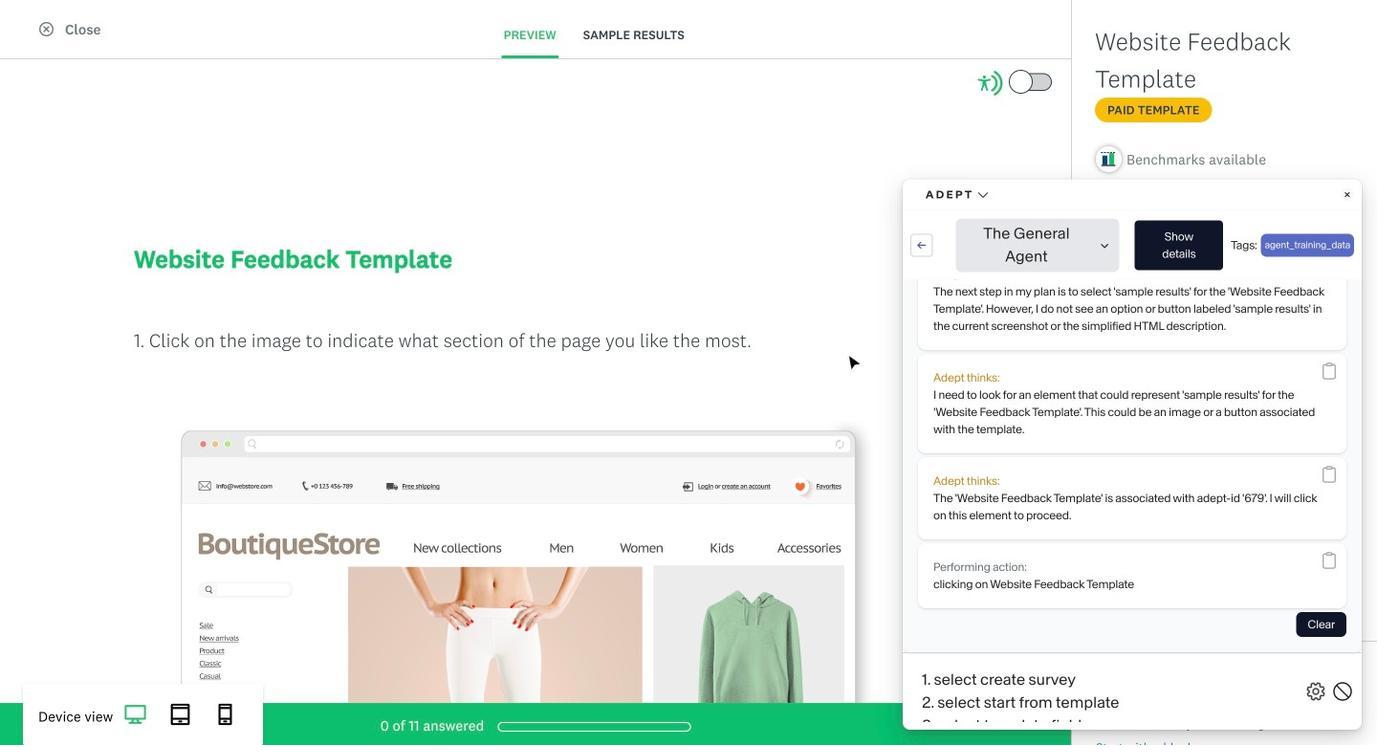 Task type: describe. For each thing, give the bounding box(es) containing it.
search image
[[1105, 90, 1119, 104]]

website feedback template image
[[734, 223, 961, 373]]

lock image for logo testing template
[[938, 526, 953, 540]]

arrowright image
[[1291, 677, 1306, 691]]

2 brand logo image from the top
[[23, 11, 54, 34]]

help icon image
[[1189, 11, 1212, 34]]

website intercept survey image
[[1077, 267, 1138, 329]]

Search templates field
[[1119, 77, 1346, 114]]



Task type: locate. For each thing, give the bounding box(es) containing it.
website contact form image
[[557, 562, 618, 623]]

lock image
[[938, 231, 953, 246], [938, 526, 953, 540], [1198, 526, 1213, 540]]

notification center icon image
[[1136, 11, 1159, 34]]

1 brand logo image from the top
[[23, 8, 54, 38]]

logo testing template image
[[734, 517, 961, 668]]

xcircle image
[[39, 22, 54, 36]]

tab list
[[479, 14, 709, 58]]

lock image
[[1198, 231, 1213, 246]]

lock image for help desk feedback survey template image
[[1198, 526, 1213, 540]]

products icon image
[[1082, 11, 1105, 34], [1082, 11, 1105, 34]]

brand logo image
[[23, 8, 54, 38], [23, 11, 54, 34]]

help desk feedback survey template image
[[1077, 562, 1138, 623]]



Task type: vqa. For each thing, say whether or not it's contained in the screenshot.
TELL US WHAT YOU WANT TO LEARN: (1000 CHARACTERS)
no



